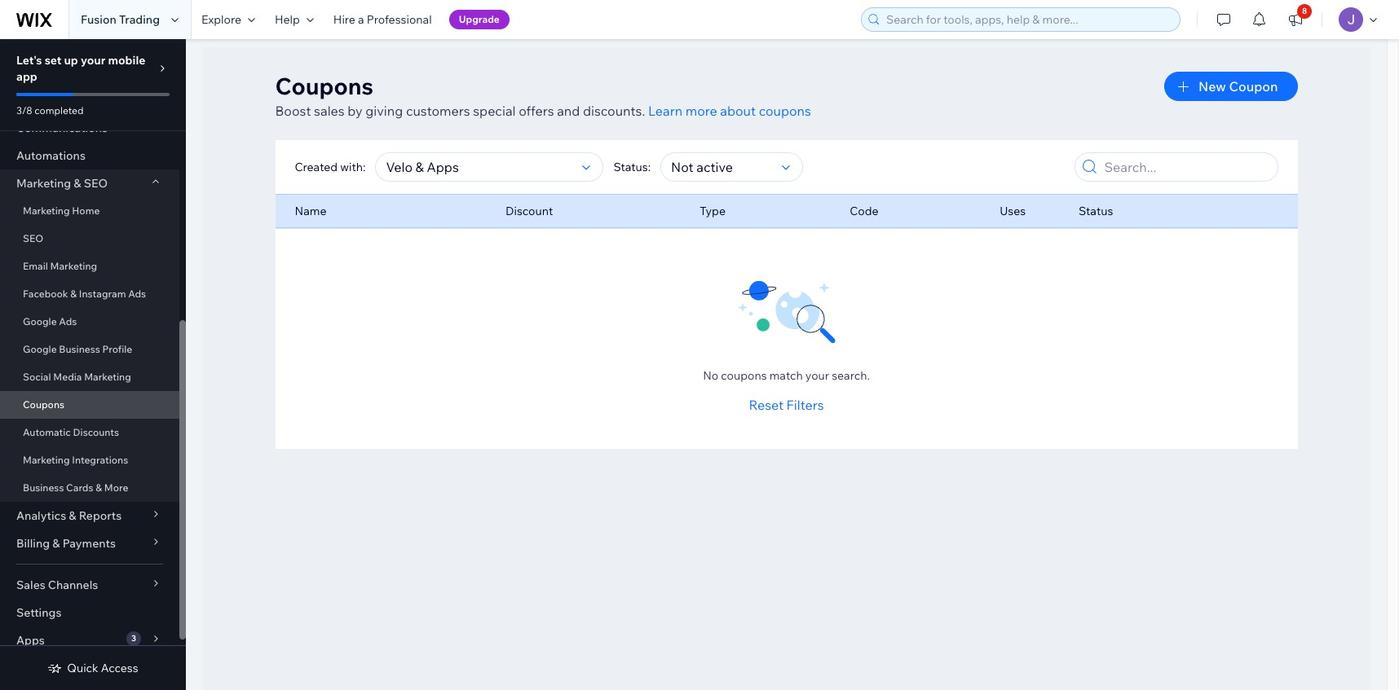 Task type: vqa. For each thing, say whether or not it's contained in the screenshot.
right Coupons
yes



Task type: describe. For each thing, give the bounding box(es) containing it.
sidebar element
[[0, 0, 186, 691]]

analytics & reports
[[16, 509, 122, 524]]

seo link
[[0, 225, 179, 253]]

3
[[131, 634, 136, 644]]

coupons boost sales by giving customers special offers and discounts. learn more about coupons
[[275, 72, 811, 119]]

8 button
[[1278, 0, 1314, 39]]

created with:
[[295, 160, 366, 175]]

boost
[[275, 103, 311, 119]]

by
[[348, 103, 363, 119]]

automatic discounts link
[[0, 419, 179, 447]]

Search... field
[[1100, 153, 1273, 181]]

status
[[1079, 204, 1114, 219]]

quick access button
[[48, 661, 138, 676]]

billing & payments button
[[0, 530, 179, 558]]

with:
[[340, 160, 366, 175]]

sales
[[314, 103, 345, 119]]

google for google ads
[[23, 316, 57, 328]]

google for google business profile
[[23, 343, 57, 356]]

new coupon button
[[1165, 72, 1298, 101]]

coupon
[[1230, 78, 1279, 95]]

trading
[[119, 12, 160, 27]]

code
[[850, 204, 879, 219]]

google ads link
[[0, 308, 179, 336]]

facebook
[[23, 288, 68, 300]]

fusion trading
[[81, 12, 160, 27]]

social media marketing
[[23, 371, 131, 383]]

home
[[72, 205, 100, 217]]

help button
[[265, 0, 324, 39]]

& inside business cards & more link
[[96, 482, 102, 494]]

up
[[64, 53, 78, 68]]

status:
[[614, 160, 651, 175]]

coupons inside coupons boost sales by giving customers special offers and discounts. learn more about coupons
[[759, 103, 811, 119]]

social media marketing link
[[0, 364, 179, 392]]

& for instagram
[[70, 288, 77, 300]]

hire a professional
[[333, 12, 432, 27]]

google ads
[[23, 316, 77, 328]]

help
[[275, 12, 300, 27]]

professional
[[367, 12, 432, 27]]

explore
[[201, 12, 241, 27]]

learn more about coupons link
[[648, 103, 811, 119]]

search.
[[832, 369, 870, 383]]

0 horizontal spatial seo
[[23, 232, 43, 245]]

uses
[[1000, 204, 1026, 219]]

fusion
[[81, 12, 116, 27]]

set
[[45, 53, 61, 68]]

1 vertical spatial coupons
[[721, 369, 767, 383]]

reset filters
[[749, 397, 824, 414]]

& for payments
[[52, 537, 60, 551]]

marketing for home
[[23, 205, 70, 217]]

your for mobile
[[81, 53, 105, 68]]

analytics
[[16, 509, 66, 524]]

profile
[[102, 343, 132, 356]]

payments
[[63, 537, 116, 551]]

sales
[[16, 578, 45, 593]]

3/8
[[16, 104, 32, 117]]

no
[[703, 369, 719, 383]]

3/8 completed
[[16, 104, 84, 117]]

app
[[16, 69, 37, 84]]

analytics & reports button
[[0, 502, 179, 530]]

business cards & more link
[[0, 475, 179, 502]]

quick
[[67, 661, 98, 676]]

facebook & instagram ads link
[[0, 281, 179, 308]]

communications button
[[0, 114, 179, 142]]

and
[[557, 103, 580, 119]]

let's
[[16, 53, 42, 68]]

mobile
[[108, 53, 145, 68]]

sales channels button
[[0, 572, 179, 599]]

discounts.
[[583, 103, 645, 119]]

marketing down profile
[[84, 371, 131, 383]]

hire
[[333, 12, 356, 27]]

facebook & instagram ads
[[23, 288, 146, 300]]

seo inside popup button
[[84, 176, 108, 191]]

marketing home
[[23, 205, 100, 217]]

marketing integrations
[[23, 454, 128, 467]]

more
[[104, 482, 128, 494]]

giving
[[366, 103, 403, 119]]

business cards & more
[[23, 482, 128, 494]]

settings
[[16, 606, 62, 621]]

email marketing
[[23, 260, 97, 272]]

apps
[[16, 634, 45, 648]]



Task type: locate. For each thing, give the bounding box(es) containing it.
1 horizontal spatial coupons
[[275, 72, 374, 100]]

1 vertical spatial business
[[23, 482, 64, 494]]

integrations
[[72, 454, 128, 467]]

reports
[[79, 509, 122, 524]]

name
[[295, 204, 327, 219]]

& inside marketing & seo popup button
[[74, 176, 81, 191]]

your inside let's set up your mobile app
[[81, 53, 105, 68]]

0 horizontal spatial your
[[81, 53, 105, 68]]

created
[[295, 160, 338, 175]]

& left reports
[[69, 509, 76, 524]]

1 vertical spatial google
[[23, 343, 57, 356]]

channels
[[48, 578, 98, 593]]

type
[[700, 204, 726, 219]]

1 horizontal spatial your
[[806, 369, 830, 383]]

coupons up sales
[[275, 72, 374, 100]]

marketing down 'automations'
[[16, 176, 71, 191]]

cards
[[66, 482, 93, 494]]

marketing inside popup button
[[16, 176, 71, 191]]

google business profile link
[[0, 336, 179, 364]]

0 horizontal spatial ads
[[59, 316, 77, 328]]

your right up at the left
[[81, 53, 105, 68]]

your
[[81, 53, 105, 68], [806, 369, 830, 383]]

upgrade
[[459, 13, 500, 25]]

instagram
[[79, 288, 126, 300]]

hire a professional link
[[324, 0, 442, 39]]

access
[[101, 661, 138, 676]]

marketing & seo
[[16, 176, 108, 191]]

coupons right no
[[721, 369, 767, 383]]

email marketing link
[[0, 253, 179, 281]]

1 vertical spatial seo
[[23, 232, 43, 245]]

0 vertical spatial your
[[81, 53, 105, 68]]

discount
[[506, 204, 553, 219]]

& for seo
[[74, 176, 81, 191]]

match
[[770, 369, 803, 383]]

coupons
[[275, 72, 374, 100], [23, 399, 64, 411]]

marketing down 'automatic'
[[23, 454, 70, 467]]

& up 'home' on the left top of the page
[[74, 176, 81, 191]]

& inside analytics & reports dropdown button
[[69, 509, 76, 524]]

marketing integrations link
[[0, 447, 179, 475]]

ads right instagram
[[128, 288, 146, 300]]

coupons right "about"
[[759, 103, 811, 119]]

billing
[[16, 537, 50, 551]]

&
[[74, 176, 81, 191], [70, 288, 77, 300], [96, 482, 102, 494], [69, 509, 76, 524], [52, 537, 60, 551]]

seo down automations link on the top of the page
[[84, 176, 108, 191]]

discounts
[[73, 427, 119, 439]]

coupons inside 'sidebar' element
[[23, 399, 64, 411]]

business up social media marketing
[[59, 343, 100, 356]]

marketing home link
[[0, 197, 179, 225]]

ads inside "link"
[[128, 288, 146, 300]]

& left more on the left bottom
[[96, 482, 102, 494]]

automations
[[16, 148, 86, 163]]

& inside billing & payments popup button
[[52, 537, 60, 551]]

coupons up 'automatic'
[[23, 399, 64, 411]]

marketing
[[16, 176, 71, 191], [23, 205, 70, 217], [50, 260, 97, 272], [84, 371, 131, 383], [23, 454, 70, 467]]

coupons for coupons
[[23, 399, 64, 411]]

0 vertical spatial google
[[23, 316, 57, 328]]

automations link
[[0, 142, 179, 170]]

coupons for coupons boost sales by giving customers special offers and discounts. learn more about coupons
[[275, 72, 374, 100]]

1 vertical spatial your
[[806, 369, 830, 383]]

automatic discounts
[[23, 427, 119, 439]]

8
[[1303, 6, 1308, 16]]

0 horizontal spatial coupons
[[23, 399, 64, 411]]

1 horizontal spatial ads
[[128, 288, 146, 300]]

seo up the email on the left of the page
[[23, 232, 43, 245]]

google down facebook
[[23, 316, 57, 328]]

0 vertical spatial coupons
[[759, 103, 811, 119]]

communications
[[16, 121, 108, 135]]

new
[[1199, 78, 1227, 95]]

0 vertical spatial business
[[59, 343, 100, 356]]

& for reports
[[69, 509, 76, 524]]

completed
[[34, 104, 84, 117]]

customers
[[406, 103, 470, 119]]

1 vertical spatial ads
[[59, 316, 77, 328]]

business
[[59, 343, 100, 356], [23, 482, 64, 494]]

about
[[720, 103, 756, 119]]

social
[[23, 371, 51, 383]]

filters
[[787, 397, 824, 414]]

email
[[23, 260, 48, 272]]

& right facebook
[[70, 288, 77, 300]]

& right billing
[[52, 537, 60, 551]]

reset filters link
[[749, 396, 824, 415]]

0 vertical spatial coupons
[[275, 72, 374, 100]]

google up social
[[23, 343, 57, 356]]

marketing for &
[[16, 176, 71, 191]]

learn
[[648, 103, 683, 119]]

more
[[686, 103, 717, 119]]

1 google from the top
[[23, 316, 57, 328]]

settings link
[[0, 599, 179, 627]]

google business profile
[[23, 343, 132, 356]]

your for search.
[[806, 369, 830, 383]]

let's set up your mobile app
[[16, 53, 145, 84]]

Search for tools, apps, help & more... field
[[882, 8, 1175, 31]]

marketing down marketing & seo
[[23, 205, 70, 217]]

coupons link
[[0, 392, 179, 419]]

offers
[[519, 103, 554, 119]]

1 horizontal spatial seo
[[84, 176, 108, 191]]

& inside facebook & instagram ads "link"
[[70, 288, 77, 300]]

media
[[53, 371, 82, 383]]

seo
[[84, 176, 108, 191], [23, 232, 43, 245]]

upgrade button
[[449, 10, 510, 29]]

automatic
[[23, 427, 71, 439]]

0 vertical spatial ads
[[128, 288, 146, 300]]

ads up google business profile
[[59, 316, 77, 328]]

coupons inside coupons boost sales by giving customers special offers and discounts. learn more about coupons
[[275, 72, 374, 100]]

marketing up facebook & instagram ads
[[50, 260, 97, 272]]

special
[[473, 103, 516, 119]]

None field
[[381, 153, 578, 181], [666, 153, 777, 181], [381, 153, 578, 181], [666, 153, 777, 181]]

reset
[[749, 397, 784, 414]]

google
[[23, 316, 57, 328], [23, 343, 57, 356]]

marketing & seo button
[[0, 170, 179, 197]]

1 vertical spatial coupons
[[23, 399, 64, 411]]

0 vertical spatial seo
[[84, 176, 108, 191]]

new coupon
[[1199, 78, 1279, 95]]

marketing for integrations
[[23, 454, 70, 467]]

business up analytics
[[23, 482, 64, 494]]

no coupons match your search.
[[703, 369, 870, 383]]

quick access
[[67, 661, 138, 676]]

your right 'match'
[[806, 369, 830, 383]]

2 google from the top
[[23, 343, 57, 356]]

billing & payments
[[16, 537, 116, 551]]



